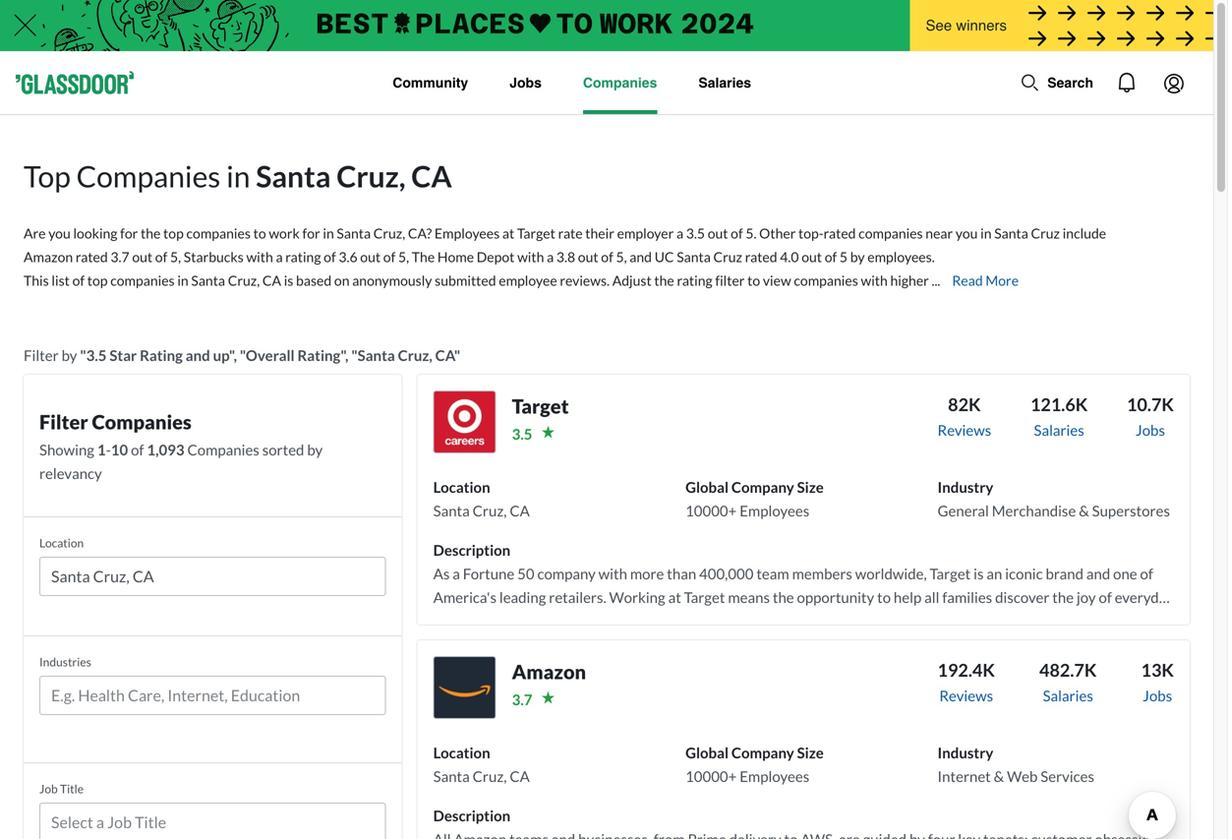 Task type: describe. For each thing, give the bounding box(es) containing it.
search button
[[1011, 63, 1104, 102]]

santa down starbucks
[[191, 272, 225, 289]]

starbucks
[[184, 248, 244, 265]]

2 for from the left
[[303, 225, 320, 242]]

anonymously
[[352, 272, 432, 289]]

ca?
[[408, 225, 432, 242]]

read
[[953, 272, 984, 289]]

0 horizontal spatial rated
[[76, 248, 108, 265]]

companies up 10
[[92, 410, 192, 434]]

by inside companies sorted by relevancy
[[307, 441, 323, 459]]

in down starbucks
[[177, 272, 189, 289]]

target image
[[434, 391, 497, 454]]

see
[[926, 17, 953, 34]]

in right work
[[323, 225, 334, 242]]

list
[[52, 272, 70, 289]]

near
[[926, 225, 954, 242]]

companies up employees.
[[859, 225, 924, 242]]

& inside industry internet & web services
[[994, 767, 1005, 785]]

of left starbucks
[[155, 248, 168, 265]]

community
[[393, 75, 469, 91]]

global company size 10000+ employees for target
[[686, 478, 824, 520]]

employees for amazon
[[740, 767, 810, 785]]

121.6k salaries
[[1031, 394, 1089, 439]]

see winners
[[926, 17, 1008, 34]]

winners
[[957, 17, 1008, 34]]

location santa cruz, ca for amazon
[[434, 744, 530, 785]]

showing 1 - 10 of 1,093
[[39, 441, 185, 459]]

industry general merchandise & superstores
[[938, 478, 1171, 520]]

192.4k
[[938, 659, 996, 681]]

0 horizontal spatial to
[[253, 225, 266, 242]]

company for target
[[732, 478, 795, 496]]

13k
[[1142, 659, 1175, 681]]

amazon inside the are you looking for the top companies to work for in santa cruz, ca? employees at target rate their employer a 3.5 out of 5. other top-rated companies near you in santa cruz include amazon rated 3.7 out of 5, starbucks with a rating of 3.6 out of 5, the home depot with a 3.8 out of 5, and uc santa cruz rated 4.0 out of 5 by employees. this list of top companies in santa cruz, ca is based on anonymously submitted employee reviews. adjust the rating filter to view companies with higher ...
[[24, 248, 73, 265]]

sorted
[[262, 441, 304, 459]]

cruz, left ca"
[[398, 346, 433, 364]]

121.6k
[[1031, 394, 1089, 415]]

rating",
[[298, 346, 349, 364]]

-
[[106, 441, 111, 459]]

higher
[[891, 272, 930, 289]]

jobs for target
[[1137, 421, 1166, 439]]

82k
[[949, 394, 982, 415]]

ca"
[[436, 346, 461, 364]]

3.5 inside the are you looking for the top companies to work for in santa cruz, ca? employees at target rate their employer a 3.5 out of 5. other top-rated companies near you in santa cruz include amazon rated 3.7 out of 5, starbucks with a rating of 3.6 out of 5, the home depot with a 3.8 out of 5, and uc santa cruz rated 4.0 out of 5 by employees. this list of top companies in santa cruz, ca is based on anonymously submitted employee reviews. adjust the rating filter to view companies with higher ...
[[687, 225, 705, 242]]

1 vertical spatial target
[[512, 395, 569, 418]]

top-
[[799, 225, 824, 242]]

job
[[39, 782, 58, 796]]

in up starbucks
[[226, 158, 250, 194]]

by inside the are you looking for the top companies to work for in santa cruz, ca? employees at target rate their employer a 3.5 out of 5. other top-rated companies near you in santa cruz include amazon rated 3.7 out of 5, starbucks with a rating of 3.6 out of 5, the home depot with a 3.8 out of 5, and uc santa cruz rated 4.0 out of 5 by employees. this list of top companies in santa cruz, ca is based on anonymously submitted employee reviews. adjust the rating filter to view companies with higher ...
[[851, 248, 865, 265]]

their
[[586, 225, 615, 242]]

1 vertical spatial 3.5
[[512, 425, 533, 443]]

companies up looking
[[76, 158, 221, 194]]

industry for target
[[938, 478, 994, 496]]

none field industries
[[39, 676, 386, 723]]

description for amazon
[[434, 807, 511, 825]]

location santa cruz, ca for target
[[434, 478, 530, 520]]

filter for filter by "3.5 star rating and up", "overall rating", "santa cruz, ca"
[[24, 346, 59, 364]]

view
[[763, 272, 792, 289]]

rating
[[140, 346, 183, 364]]

10
[[111, 441, 128, 459]]

companies down 5
[[794, 272, 859, 289]]

2 you from the left
[[956, 225, 978, 242]]

company for amazon
[[732, 744, 795, 762]]

filter
[[716, 272, 745, 289]]

5
[[840, 248, 848, 265]]

1 vertical spatial 3.7
[[512, 691, 533, 708]]

cruz, down target image
[[473, 502, 507, 520]]

are
[[24, 225, 46, 242]]

top
[[24, 158, 71, 194]]

santa right uc
[[677, 248, 711, 265]]

employees for target
[[740, 502, 810, 520]]

at
[[503, 225, 515, 242]]

title
[[60, 782, 84, 796]]

192.4k reviews
[[938, 659, 996, 705]]

1,093
[[147, 441, 185, 459]]

based
[[296, 272, 332, 289]]

showing
[[39, 441, 94, 459]]

13k jobs
[[1142, 659, 1175, 705]]

read more
[[953, 272, 1019, 289]]

are you looking for the top companies to work for in santa cruz, ca? employees at target rate their employer a 3.5 out of 5. other top-rated companies near you in santa cruz include amazon rated 3.7 out of 5, starbucks with a rating of 3.6 out of 5, the home depot with a 3.8 out of 5, and uc santa cruz rated 4.0 out of 5 by employees. this list of top companies in santa cruz, ca is based on anonymously submitted employee reviews. adjust the rating filter to view companies with higher ...
[[24, 225, 1107, 289]]

of left 5.
[[731, 225, 744, 242]]

filter by "3.5 star rating and up", "overall rating", "santa cruz, ca"
[[24, 346, 461, 364]]

include
[[1063, 225, 1107, 242]]

10000+ for amazon
[[686, 767, 737, 785]]

submitted
[[435, 272, 496, 289]]

companies sorted by relevancy
[[39, 441, 323, 482]]

out left starbucks
[[132, 248, 153, 265]]

filter for filter companies
[[39, 410, 88, 434]]

0 horizontal spatial the
[[141, 225, 161, 242]]

none field the 'location'
[[39, 557, 386, 604]]

3.6
[[339, 248, 358, 265]]

up",
[[213, 346, 237, 364]]

companies down looking
[[110, 272, 175, 289]]

global company size 10000+ employees for amazon
[[686, 744, 824, 785]]

4.0
[[781, 248, 799, 265]]

0 horizontal spatial and
[[186, 346, 210, 364]]

location for target
[[434, 478, 491, 496]]

10.7k
[[1128, 394, 1175, 415]]

santa up 3.6
[[337, 225, 371, 242]]

relevancy
[[39, 464, 102, 482]]

home
[[438, 248, 474, 265]]

"overall
[[240, 346, 295, 364]]

rate
[[558, 225, 583, 242]]

reviews.
[[560, 272, 610, 289]]

search
[[1048, 75, 1094, 91]]

companies link
[[583, 51, 658, 114]]

...
[[932, 272, 941, 289]]

industries
[[39, 655, 91, 669]]

in right near
[[981, 225, 992, 242]]

description for target
[[434, 541, 511, 559]]

job title
[[39, 782, 84, 796]]

is
[[284, 272, 294, 289]]

lottie animation container image inside search "button"
[[1021, 73, 1040, 92]]

the
[[412, 248, 435, 265]]

star
[[110, 346, 137, 364]]

10000+ for target
[[686, 502, 737, 520]]

3.7 inside the are you looking for the top companies to work for in santa cruz, ca? employees at target rate their employer a 3.5 out of 5. other top-rated companies near you in santa cruz include amazon rated 3.7 out of 5, starbucks with a rating of 3.6 out of 5, the home depot with a 3.8 out of 5, and uc santa cruz rated 4.0 out of 5 by employees. this list of top companies in santa cruz, ca is based on anonymously submitted employee reviews. adjust the rating filter to view companies with higher ...
[[111, 248, 130, 265]]

cruz, down starbucks
[[228, 272, 260, 289]]

3.8
[[557, 248, 576, 265]]

community link
[[393, 51, 469, 114]]

cruz, left ca?
[[374, 225, 406, 242]]

cruz, down amazon image
[[473, 767, 507, 785]]

0 horizontal spatial a
[[276, 248, 283, 265]]



Task type: vqa. For each thing, say whether or not it's contained in the screenshot.
ARRT
no



Task type: locate. For each thing, give the bounding box(es) containing it.
of right 10
[[131, 441, 144, 459]]

to left work
[[253, 225, 266, 242]]

industry internet & web services
[[938, 744, 1095, 785]]

companies up starbucks
[[186, 225, 251, 242]]

services
[[1041, 767, 1095, 785]]

of up anonymously
[[384, 248, 396, 265]]

1 vertical spatial global
[[686, 744, 729, 762]]

& left 'web'
[[994, 767, 1005, 785]]

0 horizontal spatial 5,
[[170, 248, 181, 265]]

of left 3.6
[[324, 248, 336, 265]]

by right sorted
[[307, 441, 323, 459]]

companies right jobs link
[[583, 75, 658, 91]]

filter
[[24, 346, 59, 364], [39, 410, 88, 434]]

0 vertical spatial global
[[686, 478, 729, 496]]

2 vertical spatial jobs
[[1144, 687, 1173, 705]]

2 size from the top
[[798, 744, 824, 762]]

1 horizontal spatial rating
[[677, 272, 713, 289]]

in
[[226, 158, 250, 194], [323, 225, 334, 242], [981, 225, 992, 242], [177, 272, 189, 289]]

2 horizontal spatial rated
[[824, 225, 857, 242]]

cruz, up 3.6
[[337, 158, 406, 194]]

2 global company size 10000+ employees from the top
[[686, 744, 824, 785]]

uc
[[655, 248, 675, 265]]

2 horizontal spatial 5,
[[616, 248, 627, 265]]

0 vertical spatial industry
[[938, 478, 994, 496]]

none field for job title
[[39, 803, 386, 839]]

0 vertical spatial rating
[[286, 248, 321, 265]]

0 vertical spatial the
[[141, 225, 161, 242]]

general
[[938, 502, 990, 520]]

cruz left include
[[1032, 225, 1061, 242]]

industry inside industry general merchandise & superstores
[[938, 478, 994, 496]]

industry up 'internet'
[[938, 744, 994, 762]]

0 horizontal spatial amazon
[[24, 248, 73, 265]]

salaries inside '482.7k salaries'
[[1044, 687, 1094, 705]]

santa down amazon image
[[434, 767, 470, 785]]

cruz
[[1032, 225, 1061, 242], [714, 248, 743, 265]]

reviews inside '192.4k reviews'
[[940, 687, 994, 705]]

global for amazon
[[686, 744, 729, 762]]

internet
[[938, 767, 992, 785]]

1 industry from the top
[[938, 478, 994, 496]]

with up employee
[[518, 248, 545, 265]]

and left uc
[[630, 248, 652, 265]]

5, left starbucks
[[170, 248, 181, 265]]

2 industry from the top
[[938, 744, 994, 762]]

employees
[[435, 225, 500, 242], [740, 502, 810, 520], [740, 767, 810, 785]]

1 vertical spatial location
[[39, 536, 84, 550]]

none field for location
[[39, 557, 386, 604]]

482.7k salaries
[[1040, 659, 1098, 705]]

2 none field from the top
[[39, 676, 386, 723]]

1 horizontal spatial 5,
[[398, 248, 409, 265]]

Job Title field
[[51, 811, 375, 834]]

superstores
[[1093, 502, 1171, 520]]

global for target
[[686, 478, 729, 496]]

1 horizontal spatial with
[[518, 248, 545, 265]]

2 location santa cruz, ca from the top
[[434, 744, 530, 785]]

1 location santa cruz, ca from the top
[[434, 478, 530, 520]]

a
[[677, 225, 684, 242], [276, 248, 283, 265], [547, 248, 554, 265]]

filter up showing
[[39, 410, 88, 434]]

1 vertical spatial top
[[87, 272, 108, 289]]

1 vertical spatial company
[[732, 744, 795, 762]]

lottie animation container image
[[1104, 59, 1151, 106], [1151, 59, 1198, 106], [1151, 59, 1198, 106], [1021, 73, 1040, 92]]

1 vertical spatial 10000+
[[686, 767, 737, 785]]

size
[[798, 478, 824, 496], [798, 744, 824, 762]]

0 vertical spatial size
[[798, 478, 824, 496]]

by left ""3.5"
[[62, 346, 77, 364]]

0 vertical spatial 3.7
[[111, 248, 130, 265]]

looking
[[73, 225, 118, 242]]

by right 5
[[851, 248, 865, 265]]

0 vertical spatial and
[[630, 248, 652, 265]]

"3.5
[[80, 346, 107, 364]]

santa up work
[[256, 158, 331, 194]]

10.7k jobs
[[1128, 394, 1175, 439]]

companies inside companies sorted by relevancy
[[187, 441, 260, 459]]

None field
[[39, 557, 386, 604], [39, 676, 386, 723], [39, 803, 386, 839]]

jobs for amazon
[[1144, 687, 1173, 705]]

0 horizontal spatial 3.7
[[111, 248, 130, 265]]

with left higher
[[861, 272, 888, 289]]

1 vertical spatial description
[[434, 807, 511, 825]]

salaries
[[699, 75, 752, 91], [1035, 421, 1085, 439], [1044, 687, 1094, 705]]

0 vertical spatial description
[[434, 541, 511, 559]]

adjust
[[613, 272, 652, 289]]

0 vertical spatial amazon
[[24, 248, 73, 265]]

1 vertical spatial location santa cruz, ca
[[434, 744, 530, 785]]

1 horizontal spatial and
[[630, 248, 652, 265]]

employees inside the are you looking for the top companies to work for in santa cruz, ca? employees at target rate their employer a 3.5 out of 5. other top-rated companies near you in santa cruz include amazon rated 3.7 out of 5, starbucks with a rating of 3.6 out of 5, the home depot with a 3.8 out of 5, and uc santa cruz rated 4.0 out of 5 by employees. this list of top companies in santa cruz, ca is based on anonymously submitted employee reviews. adjust the rating filter to view companies with higher ...
[[435, 225, 500, 242]]

see winners link
[[911, 0, 1214, 53]]

jobs link
[[510, 51, 542, 114]]

1 you from the left
[[48, 225, 71, 242]]

you right are
[[48, 225, 71, 242]]

1 5, from the left
[[170, 248, 181, 265]]

target inside the are you looking for the top companies to work for in santa cruz, ca? employees at target rate their employer a 3.5 out of 5. other top-rated companies near you in santa cruz include amazon rated 3.7 out of 5, starbucks with a rating of 3.6 out of 5, the home depot with a 3.8 out of 5, and uc santa cruz rated 4.0 out of 5 by employees. this list of top companies in santa cruz, ca is based on anonymously submitted employee reviews. adjust the rating filter to view companies with higher ...
[[517, 225, 556, 242]]

reviews for target
[[938, 421, 992, 439]]

1 vertical spatial rating
[[677, 272, 713, 289]]

1 for from the left
[[120, 225, 138, 242]]

and inside the are you looking for the top companies to work for in santa cruz, ca? employees at target rate their employer a 3.5 out of 5. other top-rated companies near you in santa cruz include amazon rated 3.7 out of 5, starbucks with a rating of 3.6 out of 5, the home depot with a 3.8 out of 5, and uc santa cruz rated 4.0 out of 5 by employees. this list of top companies in santa cruz, ca is based on anonymously submitted employee reviews. adjust the rating filter to view companies with higher ...
[[630, 248, 652, 265]]

1 vertical spatial salaries
[[1035, 421, 1085, 439]]

a right employer
[[677, 225, 684, 242]]

jobs
[[510, 75, 542, 91], [1137, 421, 1166, 439], [1144, 687, 1173, 705]]

1 vertical spatial none field
[[39, 676, 386, 723]]

a down work
[[276, 248, 283, 265]]

out left 5.
[[708, 225, 729, 242]]

global company size 10000+ employees
[[686, 478, 824, 520], [686, 744, 824, 785]]

jobs left companies link at the top of the page
[[510, 75, 542, 91]]

&
[[1080, 502, 1090, 520], [994, 767, 1005, 785]]

5, left the
[[398, 248, 409, 265]]

santa down target image
[[434, 502, 470, 520]]

3.7 down looking
[[111, 248, 130, 265]]

amazon up this
[[24, 248, 73, 265]]

location santa cruz, ca down target image
[[434, 478, 530, 520]]

1 horizontal spatial top
[[163, 225, 184, 242]]

0 vertical spatial 10000+
[[686, 502, 737, 520]]

you
[[48, 225, 71, 242], [956, 225, 978, 242]]

salaries for amazon
[[1044, 687, 1094, 705]]

industry for amazon
[[938, 744, 994, 762]]

of right list
[[72, 272, 85, 289]]

filter companies
[[39, 410, 192, 434]]

1 vertical spatial size
[[798, 744, 824, 762]]

rated up 5
[[824, 225, 857, 242]]

0 vertical spatial &
[[1080, 502, 1090, 520]]

1 vertical spatial the
[[655, 272, 675, 289]]

rating up based at the top of the page
[[286, 248, 321, 265]]

web
[[1008, 767, 1038, 785]]

1 horizontal spatial a
[[547, 248, 554, 265]]

employer
[[617, 225, 674, 242]]

reviews down 192.4k
[[940, 687, 994, 705]]

location
[[434, 478, 491, 496], [39, 536, 84, 550], [434, 744, 491, 762]]

this
[[24, 272, 49, 289]]

2 horizontal spatial a
[[677, 225, 684, 242]]

location down target image
[[434, 478, 491, 496]]

none field job title
[[39, 803, 386, 839]]

out right 3.8
[[578, 248, 599, 265]]

for right work
[[303, 225, 320, 242]]

1 vertical spatial employees
[[740, 502, 810, 520]]

1 vertical spatial reviews
[[940, 687, 994, 705]]

by
[[851, 248, 865, 265], [62, 346, 77, 364], [307, 441, 323, 459]]

0 vertical spatial location
[[434, 478, 491, 496]]

1 vertical spatial &
[[994, 767, 1005, 785]]

1 horizontal spatial 3.5
[[687, 225, 705, 242]]

0 vertical spatial reviews
[[938, 421, 992, 439]]

0 horizontal spatial &
[[994, 767, 1005, 785]]

1 global from the top
[[686, 478, 729, 496]]

Industries field
[[51, 684, 375, 707]]

2 horizontal spatial with
[[861, 272, 888, 289]]

1 vertical spatial amazon
[[512, 660, 587, 684]]

5,
[[170, 248, 181, 265], [398, 248, 409, 265], [616, 248, 627, 265]]

with
[[246, 248, 273, 265], [518, 248, 545, 265], [861, 272, 888, 289]]

companies
[[186, 225, 251, 242], [859, 225, 924, 242], [110, 272, 175, 289], [794, 272, 859, 289]]

more
[[986, 272, 1019, 289]]

top right list
[[87, 272, 108, 289]]

lottie animation container image inside search "button"
[[1021, 73, 1040, 92]]

1 horizontal spatial cruz
[[1032, 225, 1061, 242]]

3.5 right target image
[[512, 425, 533, 443]]

amazon image
[[434, 656, 497, 719]]

target right at
[[517, 225, 556, 242]]

1 horizontal spatial amazon
[[512, 660, 587, 684]]

a left 3.8
[[547, 248, 554, 265]]

jobs inside 13k jobs
[[1144, 687, 1173, 705]]

size for target
[[798, 478, 824, 496]]

3.5 right employer
[[687, 225, 705, 242]]

0 horizontal spatial cruz
[[714, 248, 743, 265]]

merchandise
[[993, 502, 1077, 520]]

0 horizontal spatial with
[[246, 248, 273, 265]]

1 horizontal spatial you
[[956, 225, 978, 242]]

ca inside the are you looking for the top companies to work for in santa cruz, ca? employees at target rate their employer a 3.5 out of 5. other top-rated companies near you in santa cruz include amazon rated 3.7 out of 5, starbucks with a rating of 3.6 out of 5, the home depot with a 3.8 out of 5, and uc santa cruz rated 4.0 out of 5 by employees. this list of top companies in santa cruz, ca is based on anonymously submitted employee reviews. adjust the rating filter to view companies with higher ...
[[263, 272, 281, 289]]

1 vertical spatial by
[[62, 346, 77, 364]]

1 global company size 10000+ employees from the top
[[686, 478, 824, 520]]

82k reviews
[[938, 394, 992, 439]]

employees.
[[868, 248, 935, 265]]

out right 3.6
[[360, 248, 381, 265]]

0 horizontal spatial for
[[120, 225, 138, 242]]

industry
[[938, 478, 994, 496], [938, 744, 994, 762]]

2 vertical spatial salaries
[[1044, 687, 1094, 705]]

employee
[[499, 272, 558, 289]]

0 vertical spatial target
[[517, 225, 556, 242]]

0 horizontal spatial you
[[48, 225, 71, 242]]

0 horizontal spatial rating
[[286, 248, 321, 265]]

santa up 'more'
[[995, 225, 1029, 242]]

companies right 1,093
[[187, 441, 260, 459]]

of down their
[[601, 248, 614, 265]]

none field for industries
[[39, 676, 386, 723]]

2 10000+ from the top
[[686, 767, 737, 785]]

depot
[[477, 248, 515, 265]]

0 vertical spatial employees
[[435, 225, 500, 242]]

0 vertical spatial 3.5
[[687, 225, 705, 242]]

amazon right amazon image
[[512, 660, 587, 684]]

0 vertical spatial global company size 10000+ employees
[[686, 478, 824, 520]]

482.7k
[[1040, 659, 1098, 681]]

on
[[334, 272, 350, 289]]

industry up general
[[938, 478, 994, 496]]

2 5, from the left
[[398, 248, 409, 265]]

2 vertical spatial by
[[307, 441, 323, 459]]

1 horizontal spatial by
[[307, 441, 323, 459]]

1 vertical spatial jobs
[[1137, 421, 1166, 439]]

rating left filter
[[677, 272, 713, 289]]

1 horizontal spatial &
[[1080, 502, 1090, 520]]

cruz up filter
[[714, 248, 743, 265]]

Location field
[[51, 565, 375, 588]]

1 vertical spatial to
[[748, 272, 761, 289]]

salaries for target
[[1035, 421, 1085, 439]]

industry inside industry internet & web services
[[938, 744, 994, 762]]

location down amazon image
[[434, 744, 491, 762]]

0 vertical spatial salaries
[[699, 75, 752, 91]]

work
[[269, 225, 300, 242]]

top
[[163, 225, 184, 242], [87, 272, 108, 289]]

location down 'relevancy'
[[39, 536, 84, 550]]

0 vertical spatial to
[[253, 225, 266, 242]]

of left 5
[[825, 248, 838, 265]]

1 none field from the top
[[39, 557, 386, 604]]

to
[[253, 225, 266, 242], [748, 272, 761, 289]]

0 vertical spatial top
[[163, 225, 184, 242]]

3 5, from the left
[[616, 248, 627, 265]]

5, up adjust at the top
[[616, 248, 627, 265]]

0 vertical spatial cruz
[[1032, 225, 1061, 242]]

"santa
[[352, 346, 395, 364]]

salaries inside "121.6k salaries"
[[1035, 421, 1085, 439]]

rated down looking
[[76, 248, 108, 265]]

0 horizontal spatial 3.5
[[512, 425, 533, 443]]

1 horizontal spatial the
[[655, 272, 675, 289]]

of
[[731, 225, 744, 242], [155, 248, 168, 265], [324, 248, 336, 265], [384, 248, 396, 265], [601, 248, 614, 265], [825, 248, 838, 265], [72, 272, 85, 289], [131, 441, 144, 459]]

1 company from the top
[[732, 478, 795, 496]]

3.7 right amazon image
[[512, 691, 533, 708]]

1 vertical spatial industry
[[938, 744, 994, 762]]

top companies in santa cruz, ca
[[24, 158, 452, 194]]

2 global from the top
[[686, 744, 729, 762]]

lottie animation container image
[[314, 51, 390, 109], [314, 51, 390, 109], [1104, 59, 1151, 106], [1021, 73, 1040, 92]]

the right looking
[[141, 225, 161, 242]]

with down work
[[246, 248, 273, 265]]

to left view
[[748, 272, 761, 289]]

1 vertical spatial cruz
[[714, 248, 743, 265]]

the down uc
[[655, 272, 675, 289]]

rated down 5.
[[746, 248, 778, 265]]

0 horizontal spatial top
[[87, 272, 108, 289]]

1 vertical spatial and
[[186, 346, 210, 364]]

1 10000+ from the top
[[686, 502, 737, 520]]

0 vertical spatial jobs
[[510, 75, 542, 91]]

5.
[[746, 225, 757, 242]]

reviews for amazon
[[940, 687, 994, 705]]

cruz,
[[337, 158, 406, 194], [374, 225, 406, 242], [228, 272, 260, 289], [398, 346, 433, 364], [473, 502, 507, 520], [473, 767, 507, 785]]

2 horizontal spatial by
[[851, 248, 865, 265]]

jobs down 13k
[[1144, 687, 1173, 705]]

out right '4.0' at right
[[802, 248, 823, 265]]

top right looking
[[163, 225, 184, 242]]

1
[[97, 441, 106, 459]]

0 vertical spatial filter
[[24, 346, 59, 364]]

for right looking
[[120, 225, 138, 242]]

0 vertical spatial none field
[[39, 557, 386, 604]]

1 horizontal spatial rated
[[746, 248, 778, 265]]

2 vertical spatial employees
[[740, 767, 810, 785]]

2 description from the top
[[434, 807, 511, 825]]

you right near
[[956, 225, 978, 242]]

the
[[141, 225, 161, 242], [655, 272, 675, 289]]

and left up",
[[186, 346, 210, 364]]

1 horizontal spatial to
[[748, 272, 761, 289]]

size for amazon
[[798, 744, 824, 762]]

target right target image
[[512, 395, 569, 418]]

1 vertical spatial filter
[[39, 410, 88, 434]]

1 horizontal spatial 3.7
[[512, 691, 533, 708]]

description
[[434, 541, 511, 559], [434, 807, 511, 825]]

location santa cruz, ca down amazon image
[[434, 744, 530, 785]]

0 vertical spatial by
[[851, 248, 865, 265]]

2 vertical spatial location
[[434, 744, 491, 762]]

filter left ""3.5"
[[24, 346, 59, 364]]

reviews down 82k
[[938, 421, 992, 439]]

1 size from the top
[[798, 478, 824, 496]]

1 horizontal spatial for
[[303, 225, 320, 242]]

other
[[760, 225, 796, 242]]

salaries link
[[699, 51, 752, 114]]

3.7
[[111, 248, 130, 265], [512, 691, 533, 708]]

2 company from the top
[[732, 744, 795, 762]]

0 vertical spatial location santa cruz, ca
[[434, 478, 530, 520]]

location for amazon
[[434, 744, 491, 762]]

& inside industry general merchandise & superstores
[[1080, 502, 1090, 520]]

and
[[630, 248, 652, 265], [186, 346, 210, 364]]

2 vertical spatial none field
[[39, 803, 386, 839]]

jobs down 10.7k
[[1137, 421, 1166, 439]]

jobs inside 10.7k jobs
[[1137, 421, 1166, 439]]

0 horizontal spatial by
[[62, 346, 77, 364]]

1 description from the top
[[434, 541, 511, 559]]

ca
[[412, 158, 452, 194], [263, 272, 281, 289], [510, 502, 530, 520], [510, 767, 530, 785]]

3 none field from the top
[[39, 803, 386, 839]]

& left superstores
[[1080, 502, 1090, 520]]

1 vertical spatial global company size 10000+ employees
[[686, 744, 824, 785]]

0 vertical spatial company
[[732, 478, 795, 496]]

out
[[708, 225, 729, 242], [132, 248, 153, 265], [360, 248, 381, 265], [578, 248, 599, 265], [802, 248, 823, 265]]



